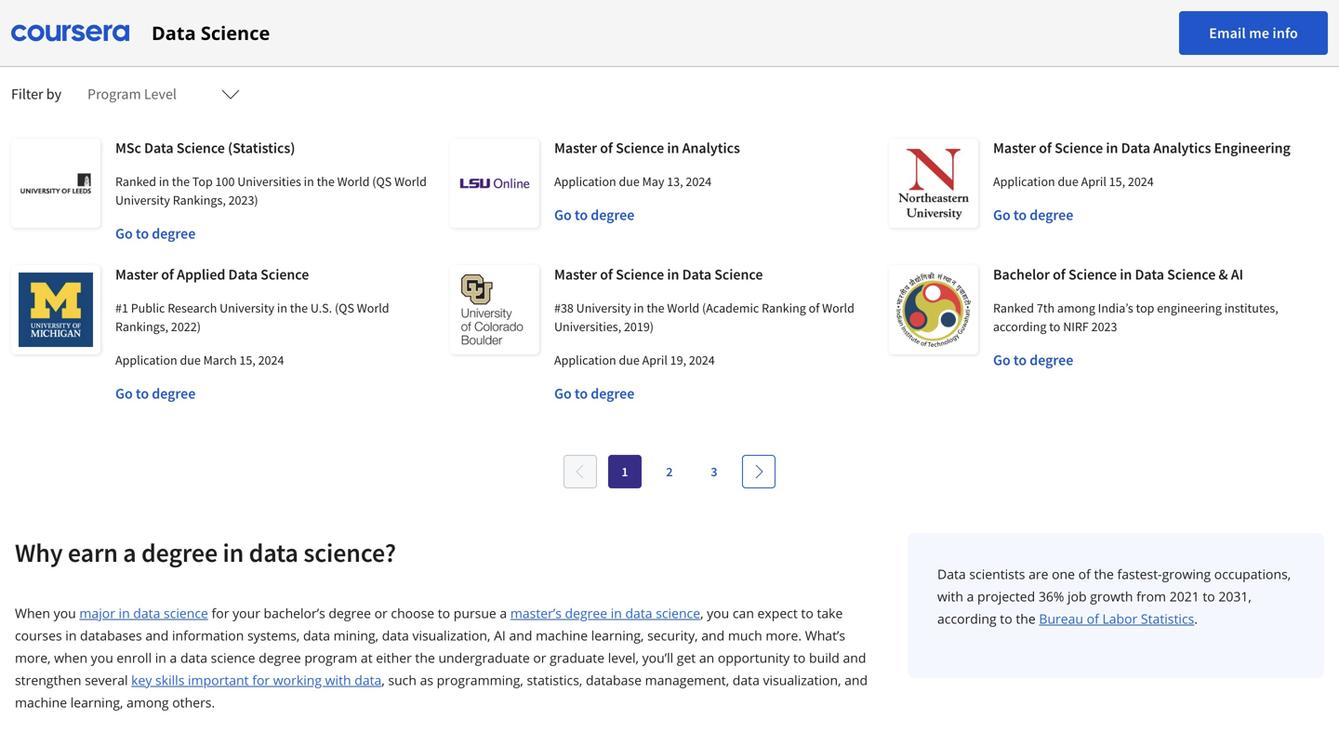 Task type: vqa. For each thing, say whether or not it's contained in the screenshot.
Ranked to the right
yes



Task type: describe. For each thing, give the bounding box(es) containing it.
2 button
[[653, 455, 687, 488]]

to right 2021
[[1203, 587, 1216, 605]]

go to degree for msc data science (statistics)
[[115, 224, 196, 243]]

graduate
[[550, 649, 605, 667]]

important
[[188, 671, 249, 689]]

1 horizontal spatial ai
[[1231, 265, 1244, 284]]

growing
[[1162, 565, 1211, 583]]

what's
[[805, 627, 846, 644]]

and right the build
[[843, 649, 866, 667]]

in inside #38 university in the world (academic ranking of world universities, 2019)
[[634, 300, 644, 316]]

3 button
[[698, 455, 731, 488]]

go to degree down the application due march 15, 2024
[[115, 384, 196, 403]]

are
[[1029, 565, 1049, 583]]

bachelor's
[[264, 604, 325, 622]]

world left louisiana state university image
[[394, 173, 427, 190]]

by
[[46, 85, 61, 103]]

of for bureau of labor statistics .
[[1087, 610, 1099, 627]]

data up security,
[[626, 604, 653, 622]]

coursera image
[[11, 18, 129, 48]]

1 button
[[608, 455, 642, 488]]

an
[[699, 649, 715, 667]]

master's
[[511, 604, 562, 622]]

science inside , you can expect to take courses in databases and information systems, data mining, data visualization, ai and machine learning, security, and much more. what's more, when you enroll in a data science degree program at either the undergraduate or graduate level, you'll get an opportunity to build and strengthen several
[[211, 649, 255, 667]]

data up top
[[1135, 265, 1165, 284]]

(academic
[[702, 300, 759, 316]]

university inside #1 public research university in the u.s. (qs world rankings, 2022)
[[220, 300, 275, 316]]

in up the skills
[[155, 649, 166, 667]]

, you can expect to take courses in databases and information systems, data mining, data visualization, ai and machine learning, security, and much more. what's more, when you enroll in a data science degree program at either the undergraduate or graduate level, you'll get an opportunity to build and strengthen several
[[15, 604, 866, 689]]

degree up 'graduate'
[[565, 604, 608, 622]]

visualization, inside , such as programming, statistics, database management, data visualization, and machine learning, among others.
[[763, 671, 841, 689]]

research
[[168, 300, 217, 316]]

of inside #38 university in the world (academic ranking of world universities, 2019)
[[809, 300, 820, 316]]

projected
[[978, 587, 1036, 605]]

application for application due march 15, 2024
[[115, 352, 177, 368]]

fastest-
[[1118, 565, 1162, 583]]

2 vertical spatial for
[[252, 671, 270, 689]]

university of michigan image
[[11, 265, 100, 354]]

data down information
[[180, 649, 207, 667]]

among inside ranked 7th among india's top engineering institutes, according to nirf 2023
[[1058, 300, 1096, 316]]

data up the bachelor's
[[249, 536, 298, 569]]

a right pursue
[[500, 604, 507, 622]]

0 horizontal spatial or
[[375, 604, 388, 622]]

among inside , such as programming, statistics, database management, data visualization, and machine learning, among others.
[[127, 693, 169, 711]]

world for master of science in data science
[[822, 300, 855, 316]]

labor
[[1103, 610, 1138, 627]]

2
[[666, 463, 673, 480]]

a inside the data scientists are one of the fastest-growing occupations, with a projected 36% job growth from 2021 to 2031, according to the
[[967, 587, 974, 605]]

to inside ranked 7th among india's top engineering institutes, according to nirf 2023
[[1050, 318, 1061, 335]]

the up growth
[[1094, 565, 1114, 583]]

master's degree in data science link
[[511, 604, 701, 622]]

(qs inside ranked in the top 100 universities in the world (qs world university rankings, 2023)
[[372, 173, 392, 190]]

key
[[131, 671, 152, 689]]

2023
[[1092, 318, 1118, 335]]

build
[[809, 649, 840, 667]]

program level
[[87, 85, 177, 103]]

degree up applied
[[152, 224, 196, 243]]

security,
[[648, 627, 698, 644]]

skills
[[155, 671, 185, 689]]

rankings, inside #1 public research university in the u.s. (qs world rankings, 2022)
[[115, 318, 168, 335]]

degree down application due april 19, 2024
[[591, 384, 635, 403]]

info
[[1273, 24, 1299, 42]]

due for application due march 15, 2024
[[180, 352, 201, 368]]

0 vertical spatial for
[[248, 24, 279, 56]]

ranked for msc
[[115, 173, 156, 190]]

data up the "program level" popup button
[[152, 20, 196, 46]]

2024 for application due march 15, 2024
[[258, 352, 284, 368]]

13,
[[667, 173, 683, 190]]

in up databases at the bottom left of the page
[[119, 604, 130, 622]]

april for 15,
[[1082, 173, 1107, 190]]

2 analytics from the left
[[1154, 139, 1212, 157]]

the right the universities
[[317, 173, 335, 190]]

to down application due april 19, 2024
[[575, 384, 588, 403]]

or inside , you can expect to take courses in databases and information systems, data mining, data visualization, ai and machine learning, security, and much more. what's more, when you enroll in a data science degree program at either the undergraduate or graduate level, you'll get an opportunity to build and strengthen several
[[533, 649, 547, 667]]

of for master of science in data analytics engineering
[[1039, 139, 1052, 157]]

institutes,
[[1225, 300, 1279, 316]]

and up an on the right
[[702, 627, 725, 644]]

data up program
[[303, 627, 330, 644]]

april for 19,
[[642, 352, 668, 368]]

msc data science (statistics)
[[115, 139, 295, 157]]

of for master of science in analytics
[[600, 139, 613, 157]]

data right 'msc'
[[144, 139, 174, 157]]

#1
[[115, 300, 128, 316]]

1
[[622, 463, 629, 480]]

in up india's
[[1120, 265, 1132, 284]]

to up the public
[[136, 224, 149, 243]]

the inside , you can expect to take courses in databases and information systems, data mining, data visualization, ai and machine learning, security, and much more. what's more, when you enroll in a data science degree program at either the undergraduate or graduate level, you'll get an opportunity to build and strengthen several
[[415, 649, 435, 667]]

application due april 19, 2024
[[554, 352, 715, 368]]

go for master of science in analytics
[[554, 206, 572, 224]]

degree up the "program level" popup button
[[166, 24, 242, 56]]

information
[[172, 627, 244, 644]]

email me info button
[[1180, 11, 1328, 55]]

data up either
[[382, 627, 409, 644]]

go down universities,
[[554, 384, 572, 403]]

northeastern university image
[[889, 139, 979, 228]]

application for application due may 13, 2024
[[554, 173, 616, 190]]

degree down application due may 13, 2024
[[591, 206, 635, 224]]

rankings, inside ranked in the top 100 universities in the world (qs world university rankings, 2023)
[[173, 192, 226, 208]]

the down projected
[[1016, 610, 1036, 627]]

courses
[[15, 627, 62, 644]]

0 horizontal spatial science
[[164, 604, 208, 622]]

application due march 15, 2024
[[115, 352, 284, 368]]

systems,
[[247, 627, 300, 644]]

find the right degree for you
[[11, 24, 326, 56]]

a right earn
[[123, 536, 136, 569]]

2023)
[[228, 192, 258, 208]]

scientists
[[970, 565, 1026, 583]]

ai inside , you can expect to take courses in databases and information systems, data mining, data visualization, ai and machine learning, security, and much more. what's more, when you enroll in a data science degree program at either the undergraduate or graduate level, you'll get an opportunity to build and strengthen several
[[494, 627, 506, 644]]

master of science in data analytics engineering
[[993, 139, 1291, 157]]

find
[[11, 24, 60, 56]]

the inside #38 university in the world (academic ranking of world universities, 2019)
[[647, 300, 665, 316]]

master for master of science in data analytics engineering
[[993, 139, 1036, 157]]

engineering
[[1157, 300, 1222, 316]]

in left "top"
[[159, 173, 169, 190]]

take
[[817, 604, 843, 622]]

to left take
[[801, 604, 814, 622]]

and down major in data science link
[[145, 627, 169, 644]]

degree down the application due march 15, 2024
[[152, 384, 196, 403]]

(statistics)
[[228, 139, 295, 157]]

go for msc data science (statistics)
[[115, 224, 133, 243]]

data up the application due april 15, 2024
[[1121, 139, 1151, 157]]

ranking
[[762, 300, 806, 316]]

more,
[[15, 649, 51, 667]]

databases
[[80, 627, 142, 644]]

2031,
[[1219, 587, 1252, 605]]

degree down 'nirf'
[[1030, 351, 1074, 369]]

in right the universities
[[304, 173, 314, 190]]

opportunity
[[718, 649, 790, 667]]

data inside , such as programming, statistics, database management, data visualization, and machine learning, among others.
[[733, 671, 760, 689]]

applied
[[177, 265, 225, 284]]

the inside #1 public research university in the u.s. (qs world rankings, 2022)
[[290, 300, 308, 316]]

go for master of science in data analytics engineering
[[993, 206, 1011, 224]]

data down at
[[355, 671, 382, 689]]

data up #38 university in the world (academic ranking of world universities, 2019)
[[682, 265, 712, 284]]

of inside the data scientists are one of the fastest-growing occupations, with a projected 36% job growth from 2021 to 2031, according to the
[[1079, 565, 1091, 583]]

and down the master's
[[509, 627, 533, 644]]

ranked in the top 100 universities in the world (qs world university rankings, 2023)
[[115, 173, 427, 208]]

go to degree for bachelor of science in data science & ai
[[993, 351, 1074, 369]]

due for application due april 19, 2024
[[619, 352, 640, 368]]

universities,
[[554, 318, 622, 335]]

why
[[15, 536, 63, 569]]

bachelor
[[993, 265, 1050, 284]]

working
[[273, 671, 322, 689]]

can
[[733, 604, 754, 622]]

u.s.
[[311, 300, 332, 316]]

, such as programming, statistics, database management, data visualization, and machine learning, among others.
[[15, 671, 868, 711]]

your
[[233, 604, 260, 622]]

in up the application due april 15, 2024
[[1106, 139, 1119, 157]]

undergraduate
[[439, 649, 530, 667]]

right
[[107, 24, 161, 56]]

enroll
[[117, 649, 152, 667]]

may
[[642, 173, 665, 190]]

#38
[[554, 300, 574, 316]]

engineering
[[1215, 139, 1291, 157]]

go down the application due march 15, 2024
[[115, 384, 133, 403]]

world for msc data science (statistics)
[[337, 173, 370, 190]]

degree down the application due april 15, 2024
[[1030, 206, 1074, 224]]

choose
[[391, 604, 435, 622]]

earn
[[68, 536, 118, 569]]

degree up mining,
[[329, 604, 371, 622]]

learning, inside , you can expect to take courses in databases and information systems, data mining, data visualization, ai and machine learning, security, and much more. what's more, when you enroll in a data science degree program at either the undergraduate or graduate level, you'll get an opportunity to build and strengthen several
[[591, 627, 644, 644]]

others.
[[172, 693, 215, 711]]

1 vertical spatial for
[[212, 604, 229, 622]]

2019)
[[624, 318, 654, 335]]

machine inside , you can expect to take courses in databases and information systems, data mining, data visualization, ai and machine learning, security, and much more. what's more, when you enroll in a data science degree program at either the undergraduate or graduate level, you'll get an opportunity to build and strengthen several
[[536, 627, 588, 644]]

#38 university in the world (academic ranking of world universities, 2019)
[[554, 300, 855, 335]]

much
[[728, 627, 763, 644]]



Task type: locate. For each thing, give the bounding box(es) containing it.
master for master of applied data science
[[115, 265, 158, 284]]

university down 'msc'
[[115, 192, 170, 208]]

world inside #1 public research university in the u.s. (qs world rankings, 2022)
[[357, 300, 389, 316]]

ranked inside ranked in the top 100 universities in the world (qs world university rankings, 2023)
[[115, 173, 156, 190]]

bureau of labor statistics .
[[1039, 610, 1198, 627]]

data inside the data scientists are one of the fastest-growing occupations, with a projected 36% job growth from 2021 to 2031, according to the
[[938, 565, 966, 583]]

rankings, down the public
[[115, 318, 168, 335]]

15, for april
[[1109, 173, 1126, 190]]

ranked for bachelor
[[993, 300, 1034, 316]]

1 horizontal spatial 15,
[[1109, 173, 1126, 190]]

0 horizontal spatial among
[[127, 693, 169, 711]]

data up databases at the bottom left of the page
[[133, 604, 160, 622]]

2021
[[1170, 587, 1200, 605]]

application due april 15, 2024
[[993, 173, 1154, 190]]

1 horizontal spatial visualization,
[[763, 671, 841, 689]]

the
[[65, 24, 102, 56], [172, 173, 190, 190], [317, 173, 335, 190], [290, 300, 308, 316], [647, 300, 665, 316], [1094, 565, 1114, 583], [1016, 610, 1036, 627], [415, 649, 435, 667]]

100
[[215, 173, 235, 190]]

ai up undergraduate
[[494, 627, 506, 644]]

you'll
[[642, 649, 674, 667]]

due down master of science in data analytics engineering
[[1058, 173, 1079, 190]]

to up bachelor
[[1014, 206, 1027, 224]]

1 vertical spatial ,
[[382, 671, 385, 689]]

0 vertical spatial machine
[[536, 627, 588, 644]]

university inside ranked in the top 100 universities in the world (qs world university rankings, 2023)
[[115, 192, 170, 208]]

data science
[[152, 20, 270, 46]]

science up information
[[164, 604, 208, 622]]

one
[[1052, 565, 1075, 583]]

top
[[1136, 300, 1155, 316]]

2024 right 19,
[[689, 352, 715, 368]]

7th
[[1037, 300, 1055, 316]]

get
[[677, 649, 696, 667]]

1 horizontal spatial with
[[938, 587, 964, 605]]

19,
[[670, 352, 687, 368]]

louisiana state university image
[[450, 139, 540, 228]]

to down bachelor
[[1014, 351, 1027, 369]]

, for such
[[382, 671, 385, 689]]

university of colorado boulder image
[[450, 265, 540, 354]]

0 vertical spatial or
[[375, 604, 388, 622]]

visualization, down pursue
[[413, 627, 491, 644]]

degree inside , you can expect to take courses in databases and information systems, data mining, data visualization, ai and machine learning, security, and much more. what's more, when you enroll in a data science degree program at either the undergraduate or graduate level, you'll get an opportunity to build and strengthen several
[[259, 649, 301, 667]]

1 vertical spatial 15,
[[239, 352, 256, 368]]

1 horizontal spatial april
[[1082, 173, 1107, 190]]

2 horizontal spatial university
[[576, 300, 631, 316]]

with left projected
[[938, 587, 964, 605]]

statistics
[[1141, 610, 1195, 627]]

ai
[[1231, 265, 1244, 284], [494, 627, 506, 644]]

from
[[1137, 587, 1167, 605]]

management,
[[645, 671, 729, 689]]

bureau
[[1039, 610, 1084, 627]]

0 horizontal spatial visualization,
[[413, 627, 491, 644]]

ranked
[[115, 173, 156, 190], [993, 300, 1034, 316]]

strengthen
[[15, 671, 81, 689]]

public
[[131, 300, 165, 316]]

1 vertical spatial rankings,
[[115, 318, 168, 335]]

to down 7th
[[1050, 318, 1061, 335]]

according inside the data scientists are one of the fastest-growing occupations, with a projected 36% job growth from 2021 to 2031, according to the
[[938, 610, 997, 627]]

1 horizontal spatial ,
[[701, 604, 704, 622]]

science up security,
[[656, 604, 701, 622]]

expect
[[758, 604, 798, 622]]

application
[[554, 173, 616, 190], [993, 173, 1056, 190], [115, 352, 177, 368], [554, 352, 616, 368]]

of left applied
[[161, 265, 174, 284]]

, inside , you can expect to take courses in databases and information systems, data mining, data visualization, ai and machine learning, security, and much more. what's more, when you enroll in a data science degree program at either the undergraduate or graduate level, you'll get an opportunity to build and strengthen several
[[701, 604, 704, 622]]

go to degree for master of science in data analytics engineering
[[993, 206, 1074, 224]]

ranked 7th among india's top engineering institutes, according to nirf 2023
[[993, 300, 1279, 335]]

in up 2019) at the left top
[[634, 300, 644, 316]]

more.
[[766, 627, 802, 644]]

msc
[[115, 139, 141, 157]]

several
[[85, 671, 128, 689]]

0 vertical spatial (qs
[[372, 173, 392, 190]]

1 analytics from the left
[[682, 139, 740, 157]]

of up 7th
[[1053, 265, 1066, 284]]

0 vertical spatial april
[[1082, 173, 1107, 190]]

rankings,
[[173, 192, 226, 208], [115, 318, 168, 335]]

data right applied
[[228, 265, 258, 284]]

job
[[1068, 587, 1087, 605]]

in up the your
[[223, 536, 244, 569]]

go to degree down the application due april 15, 2024
[[993, 206, 1074, 224]]

application down universities,
[[554, 352, 616, 368]]

a up the skills
[[170, 649, 177, 667]]

application down 2022)
[[115, 352, 177, 368]]

the up 2019) at the left top
[[647, 300, 665, 316]]

a down scientists
[[967, 587, 974, 605]]

pursue
[[454, 604, 497, 622]]

2024 for application due may 13, 2024
[[686, 173, 712, 190]]

of right one
[[1079, 565, 1091, 583]]

go to degree down 7th
[[993, 351, 1074, 369]]

0 vertical spatial ranked
[[115, 173, 156, 190]]

application due may 13, 2024
[[554, 173, 712, 190]]

1 horizontal spatial (qs
[[372, 173, 392, 190]]

0 horizontal spatial university
[[115, 192, 170, 208]]

analytics up 13,
[[682, 139, 740, 157]]

1 vertical spatial (qs
[[335, 300, 354, 316]]

ranked down 'msc'
[[115, 173, 156, 190]]

0 vertical spatial according
[[993, 318, 1047, 335]]

world right u.s.
[[357, 300, 389, 316]]

go
[[554, 206, 572, 224], [993, 206, 1011, 224], [115, 224, 133, 243], [993, 351, 1011, 369], [115, 384, 133, 403], [554, 384, 572, 403]]

in inside #1 public research university in the u.s. (qs world rankings, 2022)
[[277, 300, 287, 316]]

0 horizontal spatial learning,
[[70, 693, 123, 711]]

programming,
[[437, 671, 524, 689]]

&
[[1219, 265, 1228, 284]]

of
[[600, 139, 613, 157], [1039, 139, 1052, 157], [161, 265, 174, 284], [600, 265, 613, 284], [1053, 265, 1066, 284], [809, 300, 820, 316], [1079, 565, 1091, 583], [1087, 610, 1099, 627]]

0 horizontal spatial april
[[642, 352, 668, 368]]

world for master of applied data science
[[357, 300, 389, 316]]

due left may
[[619, 173, 640, 190]]

machine
[[536, 627, 588, 644], [15, 693, 67, 711]]

visualization,
[[413, 627, 491, 644], [763, 671, 841, 689]]

the left "top"
[[172, 173, 190, 190]]

due for application due may 13, 2024
[[619, 173, 640, 190]]

machine down strengthen at the bottom
[[15, 693, 67, 711]]

statistics,
[[527, 671, 583, 689]]

according inside ranked 7th among india's top engineering institutes, according to nirf 2023
[[993, 318, 1047, 335]]

(qs
[[372, 173, 392, 190], [335, 300, 354, 316]]

master up #38
[[554, 265, 597, 284]]

master for master of science in analytics
[[554, 139, 597, 157]]

to down application due may 13, 2024
[[575, 206, 588, 224]]

degree up major in data science link
[[141, 536, 218, 569]]

0 horizontal spatial analytics
[[682, 139, 740, 157]]

0 horizontal spatial ai
[[494, 627, 506, 644]]

36%
[[1039, 587, 1065, 605]]

the right find
[[65, 24, 102, 56]]

, left can
[[701, 604, 704, 622]]

due for application due april 15, 2024
[[1058, 173, 1079, 190]]

indian institute of technology guwahati image
[[889, 265, 979, 354]]

go to degree for master of science in analytics
[[554, 206, 635, 224]]

to left pursue
[[438, 604, 450, 622]]

when
[[54, 649, 87, 667]]

level,
[[608, 649, 639, 667]]

application for application due april 15, 2024
[[993, 173, 1056, 190]]

world down master of science in data science
[[667, 300, 700, 316]]

a inside , you can expect to take courses in databases and information systems, data mining, data visualization, ai and machine learning, security, and much more. what's more, when you enroll in a data science degree program at either the undergraduate or graduate level, you'll get an opportunity to build and strengthen several
[[170, 649, 177, 667]]

according down projected
[[938, 610, 997, 627]]

april down master of science in data analytics engineering
[[1082, 173, 1107, 190]]

, inside , such as programming, statistics, database management, data visualization, and machine learning, among others.
[[382, 671, 385, 689]]

1 horizontal spatial science
[[211, 649, 255, 667]]

or
[[375, 604, 388, 622], [533, 649, 547, 667]]

april left 19,
[[642, 352, 668, 368]]

1 vertical spatial april
[[642, 352, 668, 368]]

master up application due may 13, 2024
[[554, 139, 597, 157]]

go up bachelor
[[993, 206, 1011, 224]]

learning, inside , such as programming, statistics, database management, data visualization, and machine learning, among others.
[[70, 693, 123, 711]]

of for master of science in data science
[[600, 265, 613, 284]]

visualization, inside , you can expect to take courses in databases and information systems, data mining, data visualization, ai and machine learning, security, and much more. what's more, when you enroll in a data science degree program at either the undergraduate or graduate level, you'll get an opportunity to build and strengthen several
[[413, 627, 491, 644]]

university inside #38 university in the world (academic ranking of world universities, 2019)
[[576, 300, 631, 316]]

1 vertical spatial according
[[938, 610, 997, 627]]

due
[[619, 173, 640, 190], [1058, 173, 1079, 190], [180, 352, 201, 368], [619, 352, 640, 368]]

2024 down master of science in data analytics engineering
[[1128, 173, 1154, 190]]

, for you
[[701, 604, 704, 622]]

application right northeastern university image
[[993, 173, 1056, 190]]

0 horizontal spatial rankings,
[[115, 318, 168, 335]]

0 horizontal spatial ranked
[[115, 173, 156, 190]]

1 vertical spatial learning,
[[70, 693, 123, 711]]

0 vertical spatial visualization,
[[413, 627, 491, 644]]

for
[[248, 24, 279, 56], [212, 604, 229, 622], [252, 671, 270, 689]]

analytics left engineering
[[1154, 139, 1212, 157]]

1 vertical spatial or
[[533, 649, 547, 667]]

occupations,
[[1215, 565, 1291, 583]]

, left the such
[[382, 671, 385, 689]]

or up the statistics,
[[533, 649, 547, 667]]

university of leeds image
[[11, 139, 100, 228]]

1 horizontal spatial machine
[[536, 627, 588, 644]]

go right louisiana state university image
[[554, 206, 572, 224]]

0 horizontal spatial (qs
[[335, 300, 354, 316]]

1 vertical spatial ranked
[[993, 300, 1034, 316]]

0 horizontal spatial with
[[325, 671, 351, 689]]

level
[[144, 85, 177, 103]]

of for bachelor of science in data science & ai
[[1053, 265, 1066, 284]]

machine inside , such as programming, statistics, database management, data visualization, and machine learning, among others.
[[15, 693, 67, 711]]

filter by
[[11, 85, 61, 103]]

0 vertical spatial ai
[[1231, 265, 1244, 284]]

of up the application due april 15, 2024
[[1039, 139, 1052, 157]]

go to next page image
[[752, 464, 767, 479]]

visualization, down the build
[[763, 671, 841, 689]]

as
[[420, 671, 434, 689]]

ranked inside ranked 7th among india's top engineering institutes, according to nirf 2023
[[993, 300, 1034, 316]]

2022)
[[171, 318, 201, 335]]

0 horizontal spatial 15,
[[239, 352, 256, 368]]

1 horizontal spatial rankings,
[[173, 192, 226, 208]]

key skills important for working with data
[[131, 671, 382, 689]]

master of applied data science
[[115, 265, 309, 284]]

data down opportunity
[[733, 671, 760, 689]]

1 horizontal spatial or
[[533, 649, 547, 667]]

with down program
[[325, 671, 351, 689]]

,
[[701, 604, 704, 622], [382, 671, 385, 689]]

program level button
[[76, 72, 251, 116]]

to down projected
[[1000, 610, 1013, 627]]

and inside , such as programming, statistics, database management, data visualization, and machine learning, among others.
[[845, 671, 868, 689]]

15, right march
[[239, 352, 256, 368]]

filter
[[11, 85, 43, 103]]

0 vertical spatial ,
[[701, 604, 704, 622]]

1 horizontal spatial analytics
[[1154, 139, 1212, 157]]

university
[[115, 192, 170, 208], [220, 300, 275, 316], [576, 300, 631, 316]]

1 vertical spatial visualization,
[[763, 671, 841, 689]]

science?
[[304, 536, 396, 569]]

machine up 'graduate'
[[536, 627, 588, 644]]

0 vertical spatial with
[[938, 587, 964, 605]]

1 vertical spatial ai
[[494, 627, 506, 644]]

in left u.s.
[[277, 300, 287, 316]]

ranked left 7th
[[993, 300, 1034, 316]]

0 vertical spatial 15,
[[1109, 173, 1126, 190]]

growth
[[1090, 587, 1133, 605]]

0 vertical spatial rankings,
[[173, 192, 226, 208]]

go to degree down application due may 13, 2024
[[554, 206, 635, 224]]

science
[[201, 20, 270, 46], [176, 139, 225, 157], [616, 139, 664, 157], [1055, 139, 1103, 157], [261, 265, 309, 284], [616, 265, 664, 284], [715, 265, 763, 284], [1069, 265, 1117, 284], [1168, 265, 1216, 284]]

1 horizontal spatial among
[[1058, 300, 1096, 316]]

in up #38 university in the world (academic ranking of world universities, 2019)
[[667, 265, 679, 284]]

mining,
[[334, 627, 379, 644]]

master for master of science in data science
[[554, 265, 597, 284]]

with inside the data scientists are one of the fastest-growing occupations, with a projected 36% job growth from 2021 to 2031, according to the
[[938, 587, 964, 605]]

2024
[[686, 173, 712, 190], [1128, 173, 1154, 190], [258, 352, 284, 368], [689, 352, 715, 368]]

in up when
[[65, 627, 77, 644]]

go for bachelor of science in data science & ai
[[993, 351, 1011, 369]]

2024 for application due april 15, 2024
[[1128, 173, 1154, 190]]

of left labor
[[1087, 610, 1099, 627]]

of right 'ranking'
[[809, 300, 820, 316]]

in up 13,
[[667, 139, 679, 157]]

key skills important for working with data link
[[131, 671, 382, 689]]

1 horizontal spatial university
[[220, 300, 275, 316]]

1 horizontal spatial ranked
[[993, 300, 1034, 316]]

application for application due april 19, 2024
[[554, 352, 616, 368]]

master of science in analytics
[[554, 139, 740, 157]]

science
[[164, 604, 208, 622], [656, 604, 701, 622], [211, 649, 255, 667]]

#1 public research university in the u.s. (qs world rankings, 2022)
[[115, 300, 389, 335]]

the left u.s.
[[290, 300, 308, 316]]

1 vertical spatial with
[[325, 671, 351, 689]]

2 horizontal spatial science
[[656, 604, 701, 622]]

to down the application due march 15, 2024
[[136, 384, 149, 403]]

university up universities,
[[576, 300, 631, 316]]

2024 for application due april 19, 2024
[[689, 352, 715, 368]]

(qs inside #1 public research university in the u.s. (qs world rankings, 2022)
[[335, 300, 354, 316]]

among up 'nirf'
[[1058, 300, 1096, 316]]

0 vertical spatial among
[[1058, 300, 1096, 316]]

go to degree down application due april 19, 2024
[[554, 384, 635, 403]]

world right 'ranking'
[[822, 300, 855, 316]]

0 horizontal spatial machine
[[15, 693, 67, 711]]

and down what's
[[845, 671, 868, 689]]

database
[[586, 671, 642, 689]]

0 vertical spatial learning,
[[591, 627, 644, 644]]

1 horizontal spatial learning,
[[591, 627, 644, 644]]

major
[[79, 604, 115, 622]]

to left the build
[[793, 649, 806, 667]]

rankings, down "top"
[[173, 192, 226, 208]]

of for master of applied data science
[[161, 265, 174, 284]]

the up as
[[415, 649, 435, 667]]

go up #1
[[115, 224, 133, 243]]

0 horizontal spatial ,
[[382, 671, 385, 689]]

1 vertical spatial among
[[127, 693, 169, 711]]

15, down master of science in data analytics engineering
[[1109, 173, 1126, 190]]

go to degree
[[554, 206, 635, 224], [993, 206, 1074, 224], [115, 224, 196, 243], [993, 351, 1074, 369], [115, 384, 196, 403], [554, 384, 635, 403]]

15, for march
[[239, 352, 256, 368]]

you
[[284, 24, 326, 56], [54, 604, 76, 622], [707, 604, 730, 622], [91, 649, 113, 667]]

program
[[305, 649, 357, 667]]

2024 right 13,
[[686, 173, 712, 190]]

1 vertical spatial machine
[[15, 693, 67, 711]]

in up the level,
[[611, 604, 622, 622]]

top
[[192, 173, 213, 190]]

at
[[361, 649, 373, 667]]

such
[[388, 671, 417, 689]]



